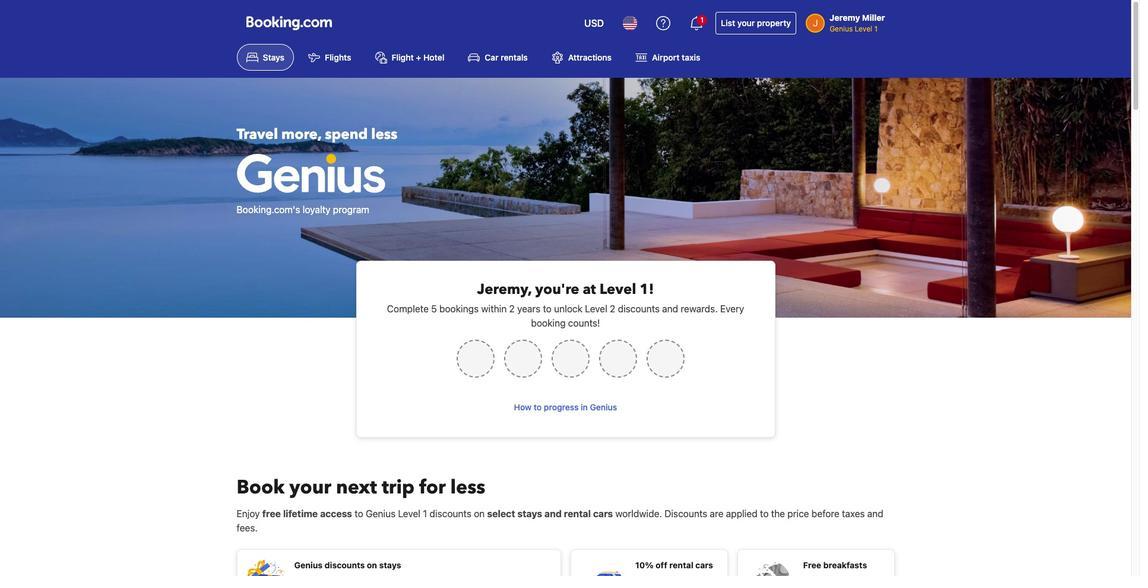 Task type: vqa. For each thing, say whether or not it's contained in the screenshot.
rightmost 1
yes



Task type: describe. For each thing, give the bounding box(es) containing it.
stays link
[[237, 44, 294, 71]]

fees.
[[237, 523, 258, 534]]

applied
[[726, 509, 758, 519]]

level right at
[[600, 280, 636, 300]]

bookings
[[439, 304, 479, 314]]

0 horizontal spatial cars
[[593, 509, 613, 519]]

0 horizontal spatial 1
[[423, 509, 427, 519]]

booking.com online hotel reservations image
[[246, 16, 332, 30]]

attractions
[[568, 52, 612, 63]]

0 horizontal spatial on
[[367, 560, 377, 570]]

price
[[788, 509, 809, 519]]

your for property
[[738, 18, 755, 28]]

before
[[812, 509, 840, 519]]

miller
[[862, 12, 885, 23]]

booking.com's loyalty program
[[237, 205, 370, 215]]

0 horizontal spatial and
[[545, 509, 562, 519]]

the
[[771, 509, 785, 519]]

car
[[485, 52, 499, 63]]

0 vertical spatial stays
[[518, 509, 542, 519]]

enjoy free lifetime access to genius level 1 discounts on select stays and rental cars
[[237, 509, 613, 519]]

5
[[431, 304, 437, 314]]

to inside jeremy, you're at level 1! complete 5 bookings within 2 years to unlock level 2 discounts and rewards. every booking counts!
[[543, 304, 552, 314]]

trip
[[382, 475, 415, 501]]

free
[[803, 560, 822, 570]]

loyalty
[[303, 205, 331, 215]]

off
[[656, 560, 668, 570]]

counts!
[[568, 318, 600, 329]]

usd button
[[577, 9, 611, 37]]

10% off rental cars image
[[585, 560, 624, 576]]

and inside worldwide. discounts are applied to the price before taxes and fees.
[[868, 509, 884, 519]]

flight + hotel link
[[366, 44, 454, 71]]

stays
[[263, 52, 285, 63]]

10% off rental cars
[[636, 560, 713, 570]]

how to progress in genius
[[514, 402, 617, 412]]

how to progress in genius link
[[509, 397, 622, 418]]

property
[[757, 18, 791, 28]]

1 vertical spatial stays
[[379, 560, 401, 570]]

flights
[[325, 52, 351, 63]]

flights link
[[299, 44, 361, 71]]

next
[[336, 475, 377, 501]]

10%
[[636, 560, 654, 570]]

2 vertical spatial discounts
[[325, 560, 365, 570]]

more,
[[282, 125, 322, 145]]

book your next trip for less image
[[247, 560, 285, 576]]

list your property
[[721, 18, 791, 28]]

level down trip
[[398, 509, 421, 519]]

flight + hotel
[[392, 52, 445, 63]]

book
[[237, 475, 285, 501]]

jeremy miller genius level 1
[[830, 12, 885, 33]]

genius inside jeremy miller genius level 1
[[830, 24, 853, 33]]

free breakfasts
[[803, 560, 867, 570]]

book your next trip for less
[[237, 475, 486, 501]]

+
[[416, 52, 421, 63]]

you're
[[535, 280, 579, 300]]

airport taxis link
[[626, 44, 710, 71]]

are
[[710, 509, 724, 519]]

level up counts!
[[585, 304, 608, 314]]

discounts inside jeremy, you're at level 1! complete 5 bookings within 2 years to unlock level 2 discounts and rewards. every booking counts!
[[618, 304, 660, 314]]

spend
[[325, 125, 368, 145]]

at
[[583, 280, 596, 300]]

discounts
[[665, 509, 708, 519]]

booking.com's
[[237, 205, 300, 215]]

1 horizontal spatial discounts
[[430, 509, 472, 519]]

genius discounts on stays
[[294, 560, 401, 570]]

usd
[[585, 18, 604, 29]]

years
[[517, 304, 541, 314]]

flight
[[392, 52, 414, 63]]



Task type: locate. For each thing, give the bounding box(es) containing it.
0 horizontal spatial stays
[[379, 560, 401, 570]]

to right access
[[355, 509, 363, 519]]

level down miller
[[855, 24, 873, 33]]

on
[[474, 509, 485, 519], [367, 560, 377, 570]]

less right spend
[[371, 125, 398, 145]]

rewards.
[[681, 304, 718, 314]]

to right 'how'
[[534, 402, 542, 412]]

1 2 from the left
[[509, 304, 515, 314]]

0 vertical spatial on
[[474, 509, 485, 519]]

1 button
[[683, 9, 711, 37]]

enjoy
[[237, 509, 260, 519]]

select
[[487, 509, 515, 519]]

how
[[514, 402, 532, 412]]

your up the lifetime
[[289, 475, 331, 501]]

cars left the worldwide.
[[593, 509, 613, 519]]

within
[[481, 304, 507, 314]]

0 vertical spatial your
[[738, 18, 755, 28]]

genius right in
[[590, 402, 617, 412]]

access
[[320, 509, 352, 519]]

1 horizontal spatial less
[[451, 475, 486, 501]]

complete
[[387, 304, 429, 314]]

to inside worldwide. discounts are applied to the price before taxes and fees.
[[760, 509, 769, 519]]

genius
[[830, 24, 853, 33], [590, 402, 617, 412], [366, 509, 396, 519], [294, 560, 323, 570]]

travel more, spend less
[[237, 125, 398, 145]]

1 down 'for'
[[423, 509, 427, 519]]

0 vertical spatial cars
[[593, 509, 613, 519]]

1 inside jeremy miller genius level 1
[[875, 24, 878, 33]]

1 horizontal spatial 2
[[610, 304, 616, 314]]

jeremy
[[830, 12, 860, 23]]

rentals
[[501, 52, 528, 63]]

1 down miller
[[875, 24, 878, 33]]

progress
[[544, 402, 579, 412]]

2 horizontal spatial discounts
[[618, 304, 660, 314]]

1 horizontal spatial rental
[[670, 560, 694, 570]]

and right taxes
[[868, 509, 884, 519]]

airport taxis
[[652, 52, 701, 63]]

airport
[[652, 52, 680, 63]]

1!
[[640, 280, 654, 300]]

car rentals link
[[459, 44, 537, 71]]

worldwide.
[[616, 509, 662, 519]]

to left the
[[760, 509, 769, 519]]

level inside jeremy miller genius level 1
[[855, 24, 873, 33]]

free breakfasts image
[[753, 560, 791, 576]]

level
[[855, 24, 873, 33], [600, 280, 636, 300], [585, 304, 608, 314], [398, 509, 421, 519]]

and inside jeremy, you're at level 1! complete 5 bookings within 2 years to unlock level 2 discounts and rewards. every booking counts!
[[662, 304, 678, 314]]

lifetime
[[283, 509, 318, 519]]

to up booking
[[543, 304, 552, 314]]

0 horizontal spatial less
[[371, 125, 398, 145]]

unlock
[[554, 304, 583, 314]]

genius down trip
[[366, 509, 396, 519]]

1 inside button
[[701, 15, 704, 24]]

1 horizontal spatial cars
[[696, 560, 713, 570]]

0 vertical spatial discounts
[[618, 304, 660, 314]]

attractions link
[[542, 44, 621, 71]]

less right 'for'
[[451, 475, 486, 501]]

stays
[[518, 509, 542, 519], [379, 560, 401, 570]]

1 vertical spatial discounts
[[430, 509, 472, 519]]

taxis
[[682, 52, 701, 63]]

0 horizontal spatial your
[[289, 475, 331, 501]]

0 horizontal spatial discounts
[[325, 560, 365, 570]]

booking
[[531, 318, 566, 329]]

your for next
[[289, 475, 331, 501]]

and
[[662, 304, 678, 314], [545, 509, 562, 519], [868, 509, 884, 519]]

1 vertical spatial rental
[[670, 560, 694, 570]]

2 horizontal spatial and
[[868, 509, 884, 519]]

0 horizontal spatial 2
[[509, 304, 515, 314]]

to
[[543, 304, 552, 314], [534, 402, 542, 412], [355, 509, 363, 519], [760, 509, 769, 519]]

1 horizontal spatial stays
[[518, 509, 542, 519]]

1 left list
[[701, 15, 704, 24]]

1 horizontal spatial on
[[474, 509, 485, 519]]

taxes
[[842, 509, 865, 519]]

2 horizontal spatial 1
[[875, 24, 878, 33]]

free
[[262, 509, 281, 519]]

1 horizontal spatial and
[[662, 304, 678, 314]]

list
[[721, 18, 735, 28]]

0 vertical spatial less
[[371, 125, 398, 145]]

your
[[738, 18, 755, 28], [289, 475, 331, 501]]

program
[[333, 205, 370, 215]]

cars
[[593, 509, 613, 519], [696, 560, 713, 570]]

your right list
[[738, 18, 755, 28]]

and right select
[[545, 509, 562, 519]]

1
[[701, 15, 704, 24], [875, 24, 878, 33], [423, 509, 427, 519]]

discounts
[[618, 304, 660, 314], [430, 509, 472, 519], [325, 560, 365, 570]]

cars right off
[[696, 560, 713, 570]]

discounts down access
[[325, 560, 365, 570]]

genius right book your next trip for less image
[[294, 560, 323, 570]]

genius image
[[237, 154, 385, 193], [237, 154, 385, 193]]

jeremy,
[[477, 280, 532, 300]]

hotel
[[423, 52, 445, 63]]

list your property link
[[716, 12, 797, 34]]

for
[[419, 475, 446, 501]]

travel
[[237, 125, 278, 145]]

2 2 from the left
[[610, 304, 616, 314]]

2
[[509, 304, 515, 314], [610, 304, 616, 314]]

0 vertical spatial rental
[[564, 509, 591, 519]]

in
[[581, 402, 588, 412]]

rental
[[564, 509, 591, 519], [670, 560, 694, 570]]

breakfasts
[[824, 560, 867, 570]]

less
[[371, 125, 398, 145], [451, 475, 486, 501]]

car rentals
[[485, 52, 528, 63]]

2 right unlock
[[610, 304, 616, 314]]

1 horizontal spatial 1
[[701, 15, 704, 24]]

worldwide. discounts are applied to the price before taxes and fees.
[[237, 509, 884, 534]]

1 vertical spatial cars
[[696, 560, 713, 570]]

discounts down 'for'
[[430, 509, 472, 519]]

discounts down "1!"
[[618, 304, 660, 314]]

1 horizontal spatial your
[[738, 18, 755, 28]]

0 horizontal spatial rental
[[564, 509, 591, 519]]

2 left years
[[509, 304, 515, 314]]

1 vertical spatial on
[[367, 560, 377, 570]]

jeremy, you're at level 1! complete 5 bookings within 2 years to unlock level 2 discounts and rewards. every booking counts!
[[387, 280, 744, 329]]

every
[[720, 304, 744, 314]]

1 vertical spatial your
[[289, 475, 331, 501]]

1 vertical spatial less
[[451, 475, 486, 501]]

genius down jeremy
[[830, 24, 853, 33]]

and left rewards.
[[662, 304, 678, 314]]



